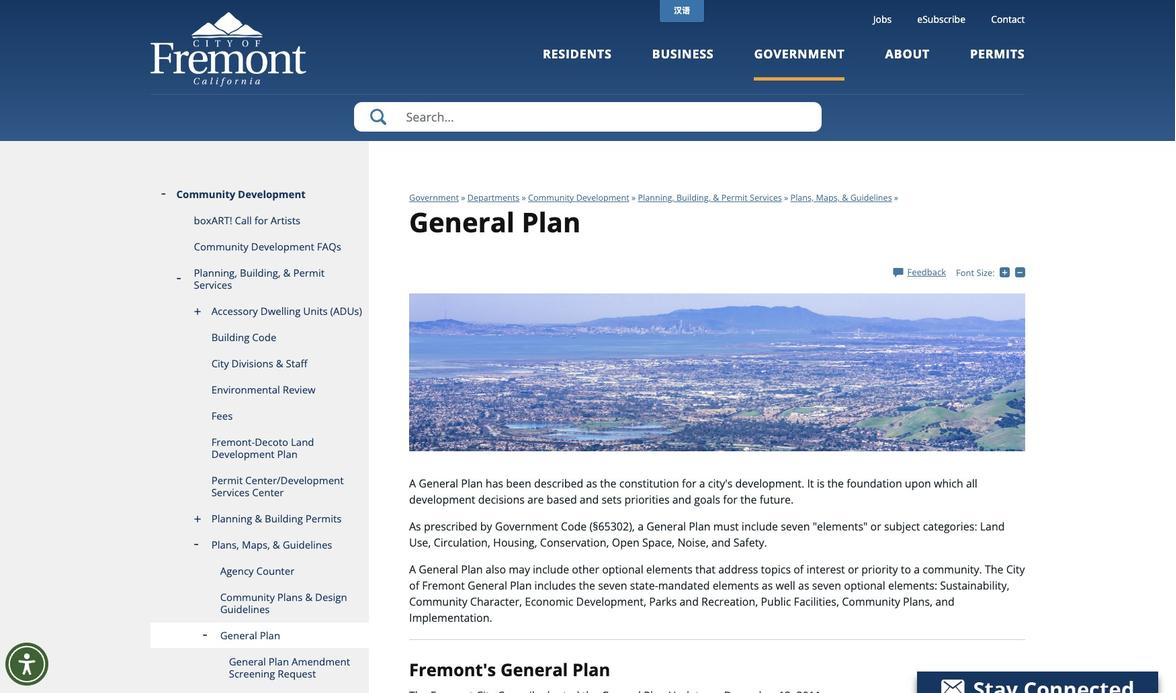 Task type: vqa. For each thing, say whether or not it's contained in the screenshot.
which, at the top of the page
no



Task type: locate. For each thing, give the bounding box(es) containing it.
government inside as prescribed by government code (§65302), a general plan must include seven "elements" or subject categories: land use, circulation, housing, conservation, open space, noise, and safety.
[[495, 520, 558, 535]]

community development link
[[150, 182, 369, 208], [529, 192, 630, 204]]

1 vertical spatial maps,
[[242, 539, 270, 552]]

general
[[409, 204, 515, 241], [419, 477, 459, 491], [647, 520, 687, 535], [419, 563, 459, 578], [468, 579, 508, 594], [220, 629, 257, 643], [229, 656, 266, 669], [501, 659, 568, 682]]

0 vertical spatial a
[[409, 477, 416, 491]]

& inside planning, building, & permit services
[[283, 266, 291, 280]]

0 vertical spatial government
[[755, 46, 845, 62]]

stay connected image
[[918, 669, 1158, 694]]

1 horizontal spatial for
[[682, 477, 697, 491]]

city's
[[709, 477, 733, 491]]

0 horizontal spatial building
[[212, 331, 250, 344]]

prescribed
[[424, 520, 478, 535]]

screening
[[229, 668, 275, 681]]

a up development
[[409, 477, 416, 491]]

guidelines inside 'community plans & design guidelines'
[[220, 603, 270, 617]]

for right call
[[255, 214, 268, 227]]

amendment
[[292, 656, 350, 669]]

seven
[[781, 520, 811, 535], [599, 579, 628, 594], [813, 579, 842, 594]]

development inside government » departments » community development » planning, building, & permit services » plans, maps, & guidelines general plan
[[577, 192, 630, 204]]

0 horizontal spatial planning,
[[194, 266, 237, 280]]

include
[[742, 520, 779, 535], [533, 563, 570, 578]]

plans,
[[791, 192, 814, 204], [212, 539, 239, 552], [904, 595, 933, 610]]

general plan amendment screening request link
[[150, 649, 369, 688]]

1 horizontal spatial a
[[700, 477, 706, 491]]

a up open
[[638, 520, 644, 535]]

seven down future.
[[781, 520, 811, 535]]

»
[[461, 192, 466, 204], [522, 192, 526, 204], [632, 192, 636, 204], [785, 192, 789, 204]]

as left well
[[762, 579, 773, 594]]

0 horizontal spatial city
[[212, 357, 229, 370]]

the inside the a general plan also may include other optional elements that address topics of interest or priority to a community. the city of fremont general plan includes the seven state-mandated elements as well as seven optional elements: sustainability, community character, economic development, parks and recreation, public facilities, community plans, and implementation.
[[579, 579, 596, 594]]

plan inside fremont-decoto land development plan
[[277, 448, 298, 461]]

and left goals
[[673, 493, 692, 508]]

public
[[761, 595, 792, 610]]

1 horizontal spatial building,
[[677, 192, 711, 204]]

0 vertical spatial elements
[[647, 563, 693, 578]]

0 horizontal spatial government link
[[409, 192, 459, 204]]

&
[[713, 192, 720, 204], [843, 192, 849, 204], [283, 266, 291, 280], [276, 357, 284, 370], [255, 512, 262, 526], [273, 539, 280, 552], [305, 591, 313, 604]]

1 horizontal spatial maps,
[[817, 192, 840, 204]]

code up conservation,
[[561, 520, 587, 535]]

or inside the a general plan also may include other optional elements that address topics of interest or priority to a community. the city of fremont general plan includes the seven state-mandated elements as well as seven optional elements: sustainability, community character, economic development, parks and recreation, public facilities, community plans, and implementation.
[[848, 563, 859, 578]]

planning, inside planning, building, & permit services
[[194, 266, 237, 280]]

0 horizontal spatial a
[[638, 520, 644, 535]]

2 vertical spatial services
[[212, 486, 250, 500]]

include up includes
[[533, 563, 570, 578]]

optional up state-
[[603, 563, 644, 578]]

based
[[547, 493, 577, 508]]

1 horizontal spatial seven
[[781, 520, 811, 535]]

a up goals
[[700, 477, 706, 491]]

0 horizontal spatial or
[[848, 563, 859, 578]]

seven inside as prescribed by government code (§65302), a general plan must include seven "elements" or subject categories: land use, circulation, housing, conservation, open space, noise, and safety.
[[781, 520, 811, 535]]

0 vertical spatial maps,
[[817, 192, 840, 204]]

0 horizontal spatial government
[[409, 192, 459, 204]]

the down the other
[[579, 579, 596, 594]]

city divisions & staff
[[212, 357, 308, 370]]

government
[[755, 46, 845, 62], [409, 192, 459, 204], [495, 520, 558, 535]]

0 horizontal spatial optional
[[603, 563, 644, 578]]

0 horizontal spatial seven
[[599, 579, 628, 594]]

0 vertical spatial city
[[212, 357, 229, 370]]

1 horizontal spatial as
[[762, 579, 773, 594]]

upon
[[906, 477, 932, 491]]

0 vertical spatial services
[[750, 192, 782, 204]]

services inside government » departments » community development » planning, building, & permit services » plans, maps, & guidelines general plan
[[750, 192, 782, 204]]

seven up development,
[[599, 579, 628, 594]]

that
[[696, 563, 716, 578]]

optional down priority
[[845, 579, 886, 594]]

development
[[409, 493, 476, 508]]

a down the use,
[[409, 563, 416, 578]]

1 vertical spatial elements
[[713, 579, 759, 594]]

1 horizontal spatial code
[[561, 520, 587, 535]]

1 horizontal spatial or
[[871, 520, 882, 535]]

3 » from the left
[[632, 192, 636, 204]]

0 horizontal spatial building,
[[240, 266, 281, 280]]

as right well
[[799, 579, 810, 594]]

and
[[580, 493, 599, 508], [673, 493, 692, 508], [712, 536, 731, 551], [680, 595, 699, 610], [936, 595, 955, 610]]

of up well
[[794, 563, 804, 578]]

general plan
[[220, 629, 280, 643]]

1 vertical spatial planning,
[[194, 266, 237, 280]]

0 vertical spatial land
[[291, 436, 314, 449]]

constitution
[[620, 477, 680, 491]]

planning, inside government » departments » community development » planning, building, & permit services » plans, maps, & guidelines general plan
[[638, 192, 675, 204]]

a inside the a general plan also may include other optional elements that address topics of interest or priority to a community. the city of fremont general plan includes the seven state-mandated elements as well as seven optional elements: sustainability, community character, economic development, parks and recreation, public facilities, community plans, and implementation.
[[409, 563, 416, 578]]

government » departments » community development » planning, building, & permit services » plans, maps, & guidelines general plan
[[409, 192, 893, 241]]

0 vertical spatial of
[[794, 563, 804, 578]]

1 horizontal spatial permits
[[971, 46, 1026, 62]]

a
[[700, 477, 706, 491], [638, 520, 644, 535], [915, 563, 920, 578]]

center/development
[[245, 474, 344, 487]]

1 vertical spatial planning, building, & permit services link
[[150, 260, 369, 299]]

land right 'categories:'
[[981, 520, 1006, 535]]

code
[[252, 331, 277, 344], [561, 520, 587, 535]]

other
[[572, 563, 600, 578]]

1 horizontal spatial plans,
[[791, 192, 814, 204]]

a for a general plan also may include other optional elements that address topics of interest or priority to a community. the city of fremont general plan includes the seven state-mandated elements as well as seven optional elements: sustainability, community character, economic development, parks and recreation, public facilities, community plans, and implementation.
[[409, 563, 416, 578]]

counter
[[257, 565, 295, 578]]

fremont-decoto land development plan
[[212, 436, 314, 461]]

2 vertical spatial government
[[495, 520, 558, 535]]

permit center/development services center link
[[150, 468, 369, 506]]

city right the at the right bottom
[[1007, 563, 1026, 578]]

contact link
[[992, 13, 1026, 26]]

1 vertical spatial building,
[[240, 266, 281, 280]]

or left 'subject'
[[871, 520, 882, 535]]

permits down contact link
[[971, 46, 1026, 62]]

0 horizontal spatial include
[[533, 563, 570, 578]]

1 horizontal spatial of
[[794, 563, 804, 578]]

jobs
[[874, 13, 892, 26]]

community right the departments link
[[529, 192, 574, 204]]

or left priority
[[848, 563, 859, 578]]

0 horizontal spatial land
[[291, 436, 314, 449]]

business link
[[653, 46, 714, 80]]

0 horizontal spatial code
[[252, 331, 277, 344]]

boxart! call for artists
[[194, 214, 301, 227]]

0 horizontal spatial guidelines
[[220, 603, 270, 617]]

1 horizontal spatial plans, maps, & guidelines link
[[791, 192, 893, 204]]

or inside as prescribed by government code (§65302), a general plan must include seven "elements" or subject categories: land use, circulation, housing, conservation, open space, noise, and safety.
[[871, 520, 882, 535]]

0 vertical spatial include
[[742, 520, 779, 535]]

2 a from the top
[[409, 563, 416, 578]]

services inside permit center/development services center
[[212, 486, 250, 500]]

a inside a general plan has been described as the constitution for a city's development. it is the foundation upon which all development decisions are based and sets priorities and goals for the future.
[[409, 477, 416, 491]]

general inside general plan amendment screening request
[[229, 656, 266, 669]]

for
[[255, 214, 268, 227], [682, 477, 697, 491], [724, 493, 738, 508]]

0 vertical spatial plans, maps, & guidelines link
[[791, 192, 893, 204]]

permits down center/development
[[306, 512, 342, 526]]

departments link
[[468, 192, 520, 204]]

seven down the interest
[[813, 579, 842, 594]]

1 vertical spatial a
[[409, 563, 416, 578]]

code inside 'link'
[[252, 331, 277, 344]]

a right to
[[915, 563, 920, 578]]

0 horizontal spatial as
[[587, 477, 598, 491]]

for up goals
[[682, 477, 697, 491]]

0 vertical spatial a
[[700, 477, 706, 491]]

1 horizontal spatial city
[[1007, 563, 1026, 578]]

community
[[177, 188, 235, 201], [529, 192, 574, 204], [194, 240, 249, 253], [220, 591, 275, 604], [409, 595, 468, 610], [843, 595, 901, 610]]

include inside as prescribed by government code (§65302), a general plan must include seven "elements" or subject categories: land use, circulation, housing, conservation, open space, noise, and safety.
[[742, 520, 779, 535]]

government for government » departments » community development » planning, building, & permit services » plans, maps, & guidelines general plan
[[409, 192, 459, 204]]

accessory dwelling units (adus) link
[[150, 299, 369, 325]]

planning & building permits link
[[150, 506, 369, 533]]

development.
[[736, 477, 805, 491]]

fremont-decoto land development plan link
[[150, 430, 369, 468]]

city left divisions
[[212, 357, 229, 370]]

general inside as prescribed by government code (§65302), a general plan must include seven "elements" or subject categories: land use, circulation, housing, conservation, open space, noise, and safety.
[[647, 520, 687, 535]]

community up boxart!
[[177, 188, 235, 201]]

community down the agency counter
[[220, 591, 275, 604]]

0 horizontal spatial plans, maps, & guidelines link
[[150, 533, 369, 559]]

2 vertical spatial a
[[915, 563, 920, 578]]

for down city's
[[724, 493, 738, 508]]

0 vertical spatial permit
[[722, 192, 748, 204]]

of left fremont
[[409, 579, 420, 594]]

0 horizontal spatial permit
[[212, 474, 243, 487]]

government inside government » departments » community development » planning, building, & permit services » plans, maps, & guidelines general plan
[[409, 192, 459, 204]]

1 vertical spatial guidelines
[[283, 539, 332, 552]]

2 horizontal spatial guidelines
[[851, 192, 893, 204]]

units
[[303, 305, 328, 318]]

permit inside government » departments » community development » planning, building, & permit services » plans, maps, & guidelines general plan
[[722, 192, 748, 204]]

the right is in the bottom of the page
[[828, 477, 845, 491]]

boxart! call for artists link
[[150, 208, 369, 234]]

0 vertical spatial building,
[[677, 192, 711, 204]]

1 vertical spatial a
[[638, 520, 644, 535]]

1 horizontal spatial government
[[495, 520, 558, 535]]

dwelling
[[261, 305, 301, 318]]

2 vertical spatial guidelines
[[220, 603, 270, 617]]

1 a from the top
[[409, 477, 416, 491]]

environmental review link
[[150, 377, 369, 403]]

0 horizontal spatial planning, building, & permit services link
[[150, 260, 369, 299]]

+
[[1011, 267, 1016, 279]]

plan inside government » departments » community development » planning, building, & permit services » plans, maps, & guidelines general plan
[[522, 204, 581, 241]]

community inside 'community plans & design guidelines'
[[220, 591, 275, 604]]

open
[[612, 536, 640, 551]]

plan inside general plan amendment screening request
[[269, 656, 289, 669]]

optional
[[603, 563, 644, 578], [845, 579, 886, 594]]

1 horizontal spatial include
[[742, 520, 779, 535]]

building up "plans, maps, & guidelines"
[[265, 512, 303, 526]]

or
[[871, 520, 882, 535], [848, 563, 859, 578]]

plan inside as prescribed by government code (§65302), a general plan must include seven "elements" or subject categories: land use, circulation, housing, conservation, open space, noise, and safety.
[[689, 520, 711, 535]]

building inside 'link'
[[212, 331, 250, 344]]

planning & building permits
[[212, 512, 342, 526]]

2 horizontal spatial for
[[724, 493, 738, 508]]

agency
[[220, 565, 254, 578]]

guidelines
[[851, 192, 893, 204], [283, 539, 332, 552], [220, 603, 270, 617]]

conservation,
[[540, 536, 610, 551]]

sustainability,
[[941, 579, 1010, 594]]

1 horizontal spatial permit
[[293, 266, 325, 280]]

development
[[238, 188, 306, 201], [577, 192, 630, 204], [251, 240, 315, 253], [212, 448, 275, 461]]

and inside as prescribed by government code (§65302), a general plan must include seven "elements" or subject categories: land use, circulation, housing, conservation, open space, noise, and safety.
[[712, 536, 731, 551]]

include up the safety.
[[742, 520, 779, 535]]

government link
[[755, 46, 845, 80], [409, 192, 459, 204]]

a inside the a general plan also may include other optional elements that address topics of interest or priority to a community. the city of fremont general plan includes the seven state-mandated elements as well as seven optional elements: sustainability, community character, economic development, parks and recreation, public facilities, community plans, and implementation.
[[915, 563, 920, 578]]

environmental
[[212, 383, 280, 397]]

2 horizontal spatial as
[[799, 579, 810, 594]]

permit center/development services center
[[212, 474, 344, 500]]

2 horizontal spatial a
[[915, 563, 920, 578]]

0 horizontal spatial of
[[409, 579, 420, 594]]

elements up mandated
[[647, 563, 693, 578]]

housing,
[[494, 536, 538, 551]]

plans, maps, & guidelines link
[[791, 192, 893, 204], [150, 533, 369, 559]]

building down accessory
[[212, 331, 250, 344]]

community down fremont
[[409, 595, 468, 610]]

feedback
[[908, 266, 947, 278]]

0 vertical spatial code
[[252, 331, 277, 344]]

0 vertical spatial optional
[[603, 563, 644, 578]]

as right described
[[587, 477, 598, 491]]

0 vertical spatial building
[[212, 331, 250, 344]]

decoto
[[255, 436, 289, 449]]

2 vertical spatial plans,
[[904, 595, 933, 610]]

1 horizontal spatial planning, building, & permit services link
[[638, 192, 782, 204]]

as inside a general plan has been described as the constitution for a city's development. it is the foundation upon which all development decisions are based and sets priorities and goals for the future.
[[587, 477, 598, 491]]

as prescribed by government code (§65302), a general plan must include seven "elements" or subject categories: land use, circulation, housing, conservation, open space, noise, and safety.
[[409, 520, 1006, 551]]

code down accessory dwelling units (adus) link
[[252, 331, 277, 344]]

0 horizontal spatial for
[[255, 214, 268, 227]]

1 horizontal spatial planning,
[[638, 192, 675, 204]]

1 vertical spatial code
[[561, 520, 587, 535]]

priority
[[862, 563, 899, 578]]

plan
[[522, 204, 581, 241], [277, 448, 298, 461], [461, 477, 483, 491], [689, 520, 711, 535], [461, 563, 483, 578], [510, 579, 532, 594], [260, 629, 280, 643], [269, 656, 289, 669], [573, 659, 611, 682]]

services inside planning, building, & permit services
[[194, 278, 232, 292]]

elements:
[[889, 579, 938, 594]]

categories:
[[924, 520, 978, 535]]

1 vertical spatial building
[[265, 512, 303, 526]]

a inside a general plan has been described as the constitution for a city's development. it is the foundation upon which all development decisions are based and sets priorities and goals for the future.
[[700, 477, 706, 491]]

general plan link
[[150, 623, 369, 649]]

0 horizontal spatial permits
[[306, 512, 342, 526]]

1 vertical spatial land
[[981, 520, 1006, 535]]

0 vertical spatial planning,
[[638, 192, 675, 204]]

0 vertical spatial or
[[871, 520, 882, 535]]

feedback link
[[894, 266, 947, 278]]

2 horizontal spatial permit
[[722, 192, 748, 204]]

safety.
[[734, 536, 768, 551]]

community down priority
[[843, 595, 901, 610]]

elements down address
[[713, 579, 759, 594]]

1 vertical spatial plans,
[[212, 539, 239, 552]]

1 vertical spatial services
[[194, 278, 232, 292]]

Search text field
[[354, 102, 822, 132]]

1 horizontal spatial government link
[[755, 46, 845, 80]]

0 vertical spatial guidelines
[[851, 192, 893, 204]]

described
[[535, 477, 584, 491]]

and down must
[[712, 536, 731, 551]]

0 vertical spatial plans,
[[791, 192, 814, 204]]

land right decoto
[[291, 436, 314, 449]]

0 vertical spatial permits
[[971, 46, 1026, 62]]

include inside the a general plan also may include other optional elements that address topics of interest or priority to a community. the city of fremont general plan includes the seven state-mandated elements as well as seven optional elements: sustainability, community character, economic development, parks and recreation, public facilities, community plans, and implementation.
[[533, 563, 570, 578]]

2 horizontal spatial plans,
[[904, 595, 933, 610]]

permits link
[[971, 46, 1026, 80]]



Task type: describe. For each thing, give the bounding box(es) containing it.
general plan amendment screening request
[[229, 656, 350, 681]]

decisions
[[478, 493, 525, 508]]

priorities
[[625, 493, 670, 508]]

0 horizontal spatial elements
[[647, 563, 693, 578]]

accessory dwelling units (adus)
[[212, 305, 362, 318]]

design
[[315, 591, 347, 604]]

residents
[[543, 46, 612, 62]]

2 horizontal spatial seven
[[813, 579, 842, 594]]

state-
[[630, 579, 659, 594]]

implementation.
[[409, 611, 493, 626]]

guidelines inside government » departments » community development » planning, building, & permit services » plans, maps, & guidelines general plan
[[851, 192, 893, 204]]

0 vertical spatial for
[[255, 214, 268, 227]]

and left sets
[[580, 493, 599, 508]]

planning
[[212, 512, 252, 526]]

plans, inside the a general plan also may include other optional elements that address topics of interest or priority to a community. the city of fremont general plan includes the seven state-mandated elements as well as seven optional elements: sustainability, community character, economic development, parks and recreation, public facilities, community plans, and implementation.
[[904, 595, 933, 610]]

are
[[528, 493, 544, 508]]

community down boxart!
[[194, 240, 249, 253]]

environmental review
[[212, 383, 316, 397]]

fremont's general plan
[[409, 659, 611, 682]]

building code link
[[150, 325, 369, 351]]

a general plan also may include other optional elements that address topics of interest or priority to a community. the city of fremont general plan includes the seven state-mandated elements as well as seven optional elements: sustainability, community character, economic development, parks and recreation, public facilities, community plans, and implementation.
[[409, 563, 1026, 626]]

0 vertical spatial planning, building, & permit services link
[[638, 192, 782, 204]]

fremont's
[[409, 659, 496, 682]]

government for government
[[755, 46, 845, 62]]

1 horizontal spatial community development link
[[529, 192, 630, 204]]

and down community.
[[936, 595, 955, 610]]

circulation,
[[434, 536, 491, 551]]

been
[[506, 477, 532, 491]]

community plans & design guidelines link
[[150, 585, 369, 623]]

1 vertical spatial optional
[[845, 579, 886, 594]]

review
[[283, 383, 316, 397]]

topics
[[762, 563, 791, 578]]

well
[[776, 579, 796, 594]]

4 » from the left
[[785, 192, 789, 204]]

and down mandated
[[680, 595, 699, 610]]

font size: link
[[957, 267, 996, 279]]

general inside government » departments » community development » planning, building, & permit services » plans, maps, & guidelines general plan
[[409, 204, 515, 241]]

development,
[[577, 595, 647, 610]]

community development faqs link
[[150, 234, 369, 260]]

about link
[[886, 46, 930, 80]]

0 vertical spatial government link
[[755, 46, 845, 80]]

land inside as prescribed by government code (§65302), a general plan must include seven "elements" or subject categories: land use, circulation, housing, conservation, open space, noise, and safety.
[[981, 520, 1006, 535]]

0 horizontal spatial maps,
[[242, 539, 270, 552]]

accessory
[[212, 305, 258, 318]]

divisions
[[232, 357, 274, 370]]

community plans & design guidelines
[[220, 591, 347, 617]]

1 vertical spatial plans, maps, & guidelines link
[[150, 533, 369, 559]]

recreation,
[[702, 595, 759, 610]]

city divisions & staff link
[[150, 351, 369, 377]]

building, inside planning, building, & permit services
[[240, 266, 281, 280]]

must
[[714, 520, 739, 535]]

font size:
[[957, 267, 996, 279]]

community.
[[923, 563, 983, 578]]

0 horizontal spatial community development link
[[150, 182, 369, 208]]

use,
[[409, 536, 431, 551]]

esubscribe
[[918, 13, 966, 26]]

community development faqs
[[194, 240, 341, 253]]

1 » from the left
[[461, 192, 466, 204]]

general plan image
[[409, 294, 1026, 452]]

city inside the a general plan also may include other optional elements that address topics of interest or priority to a community. the city of fremont general plan includes the seven state-mandated elements as well as seven optional elements: sustainability, community character, economic development, parks and recreation, public facilities, community plans, and implementation.
[[1007, 563, 1026, 578]]

departments
[[468, 192, 520, 204]]

to
[[901, 563, 912, 578]]

it
[[808, 477, 815, 491]]

fremont
[[422, 579, 465, 594]]

call
[[235, 214, 252, 227]]

(adus)
[[331, 305, 362, 318]]

parks
[[650, 595, 677, 610]]

jobs link
[[874, 13, 892, 26]]

& inside 'community plans & design guidelines'
[[305, 591, 313, 604]]

code inside as prescribed by government code (§65302), a general plan must include seven "elements" or subject categories: land use, circulation, housing, conservation, open space, noise, and safety.
[[561, 520, 587, 535]]

the up sets
[[600, 477, 617, 491]]

general inside a general plan has been described as the constitution for a city's development. it is the foundation upon which all development decisions are based and sets priorities and goals for the future.
[[419, 477, 459, 491]]

development inside fremont-decoto land development plan
[[212, 448, 275, 461]]

community inside government » departments » community development » planning, building, & permit services » plans, maps, & guidelines general plan
[[529, 192, 574, 204]]

character,
[[471, 595, 522, 610]]

plans
[[278, 591, 303, 604]]

noise,
[[678, 536, 709, 551]]

agency counter link
[[150, 559, 369, 585]]

includes
[[535, 579, 576, 594]]

foundation
[[847, 477, 903, 491]]

plans, maps, & guidelines link inside 'columnusercontrol3' main content
[[791, 192, 893, 204]]

mandated
[[659, 579, 710, 594]]

plan inside a general plan has been described as the constitution for a city's development. it is the foundation upon which all development decisions are based and sets priorities and goals for the future.
[[461, 477, 483, 491]]

has
[[486, 477, 504, 491]]

permit inside permit center/development services center
[[212, 474, 243, 487]]

size:
[[977, 267, 996, 279]]

1 horizontal spatial guidelines
[[283, 539, 332, 552]]

1 vertical spatial permits
[[306, 512, 342, 526]]

a inside as prescribed by government code (§65302), a general plan must include seven "elements" or subject categories: land use, circulation, housing, conservation, open space, noise, and safety.
[[638, 520, 644, 535]]

a for a general plan has been described as the constitution for a city's development. it is the foundation upon which all development decisions are based and sets priorities and goals for the future.
[[409, 477, 416, 491]]

-
[[1026, 267, 1028, 279]]

0 horizontal spatial plans,
[[212, 539, 239, 552]]

1 vertical spatial for
[[682, 477, 697, 491]]

permit inside planning, building, & permit services
[[293, 266, 325, 280]]

building, inside government » departments » community development » planning, building, & permit services » plans, maps, & guidelines general plan
[[677, 192, 711, 204]]

by
[[481, 520, 493, 535]]

the
[[986, 563, 1004, 578]]

esubscribe link
[[918, 13, 966, 26]]

plans, inside government » departments » community development » planning, building, & permit services » plans, maps, & guidelines general plan
[[791, 192, 814, 204]]

land inside fremont-decoto land development plan
[[291, 436, 314, 449]]

"elements"
[[813, 520, 868, 535]]

as
[[409, 520, 421, 535]]

faqs
[[317, 240, 341, 253]]

2 » from the left
[[522, 192, 526, 204]]

also
[[486, 563, 506, 578]]

2 vertical spatial for
[[724, 493, 738, 508]]

request
[[278, 668, 316, 681]]

planning, building, & permit services
[[194, 266, 325, 292]]

maps, inside government » departments » community development » planning, building, & permit services » plans, maps, & guidelines general plan
[[817, 192, 840, 204]]

economic
[[525, 595, 574, 610]]

about
[[886, 46, 930, 62]]

the down 'development.'
[[741, 493, 757, 508]]

columnusercontrol3 main content
[[369, 141, 1028, 694]]

general inside general plan link
[[220, 629, 257, 643]]

1 horizontal spatial building
[[265, 512, 303, 526]]

1 horizontal spatial elements
[[713, 579, 759, 594]]

community development
[[177, 188, 306, 201]]

1 vertical spatial of
[[409, 579, 420, 594]]

address
[[719, 563, 759, 578]]

is
[[817, 477, 825, 491]]

- link
[[1016, 267, 1028, 279]]



